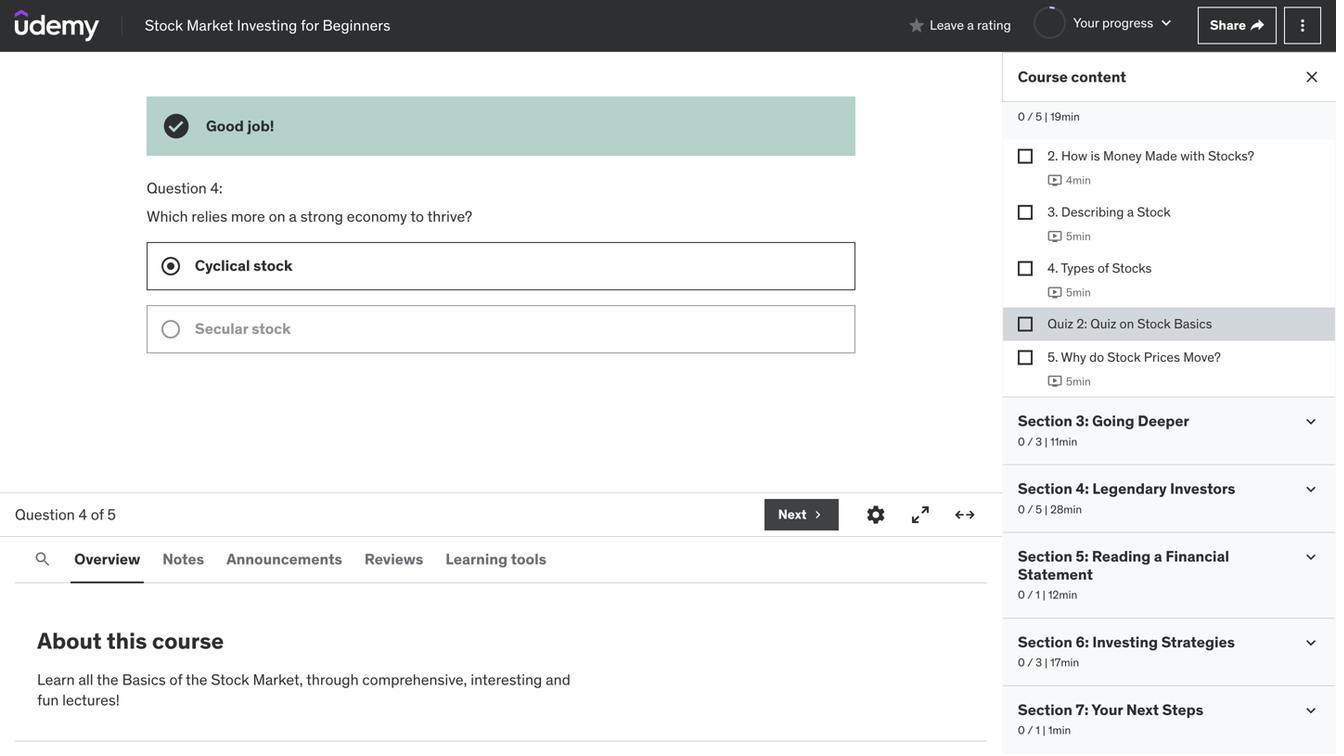 Task type: locate. For each thing, give the bounding box(es) containing it.
/ inside the 'section 7: your next steps 0 / 1 | 1min'
[[1028, 724, 1033, 738]]

your progress button
[[1034, 7, 1176, 39]]

| for section 3: going deeper
[[1045, 435, 1048, 449]]

all
[[78, 671, 93, 690]]

through
[[307, 671, 359, 690]]

small image inside your progress dropdown button
[[1158, 14, 1176, 32]]

0 inside 'section 2: stock basics 0 / 5 | 19min'
[[1018, 110, 1025, 124]]

basics up the move?
[[1175, 316, 1213, 332]]

udemy image
[[15, 10, 99, 41]]

section for section 6: investing strategies
[[1018, 633, 1073, 652]]

1 horizontal spatial next
[[1127, 701, 1160, 720]]

investors
[[1171, 480, 1236, 499]]

3 0 from the top
[[1018, 503, 1025, 517]]

0 vertical spatial investing
[[237, 16, 297, 35]]

xsmall image left 5. on the right of the page
[[1018, 350, 1033, 365]]

xsmall image inside "next" button
[[811, 508, 826, 523]]

0 vertical spatial 2:
[[1076, 87, 1089, 106]]

basics down about this course
[[122, 671, 166, 690]]

2: for section
[[1076, 87, 1089, 106]]

question
[[147, 179, 207, 198], [15, 505, 75, 524]]

/ left the 17min
[[1028, 656, 1033, 670]]

0 vertical spatial question
[[147, 179, 207, 198]]

basics up made
[[1137, 87, 1184, 106]]

4 section from the top
[[1018, 547, 1073, 566]]

1 vertical spatial question
[[15, 505, 75, 524]]

| for section 4: legendary investors
[[1045, 503, 1048, 517]]

xsmall image right share in the top right of the page
[[1250, 18, 1265, 33]]

4 small image from the top
[[1302, 702, 1321, 720]]

a
[[968, 17, 975, 34], [1128, 204, 1135, 220], [289, 207, 297, 226], [1155, 547, 1163, 566]]

of inside sidebar element
[[1098, 260, 1109, 276]]

5 0 from the top
[[1018, 656, 1025, 670]]

section 6: investing strategies button
[[1018, 633, 1236, 652]]

market
[[187, 16, 233, 35]]

0 vertical spatial on
[[269, 207, 286, 226]]

1 vertical spatial 5min
[[1067, 285, 1091, 300]]

the down course
[[186, 671, 208, 690]]

section inside 'section 2: stock basics 0 / 5 | 19min'
[[1018, 87, 1073, 106]]

section 4: legendary investors button
[[1018, 480, 1236, 499]]

1 vertical spatial next
[[1127, 701, 1160, 720]]

/ left 1min at the bottom
[[1028, 724, 1033, 738]]

1
[[1036, 588, 1040, 602], [1036, 724, 1040, 738]]

2 vertical spatial 5min
[[1067, 374, 1091, 389]]

next left settings icon
[[778, 506, 807, 523]]

interesting
[[471, 671, 542, 690]]

4 0 from the top
[[1018, 588, 1025, 602]]

close course content sidebar image
[[1303, 68, 1322, 86]]

1 small image from the top
[[1302, 481, 1321, 499]]

|
[[1045, 110, 1048, 124], [1045, 435, 1048, 449], [1045, 503, 1048, 517], [1043, 588, 1046, 602], [1045, 656, 1048, 670], [1043, 724, 1046, 738]]

2: up why
[[1077, 316, 1088, 332]]

2 5min from the top
[[1067, 285, 1091, 300]]

quiz
[[1048, 316, 1074, 332], [1091, 316, 1117, 332]]

small image
[[1302, 481, 1321, 499], [1302, 548, 1321, 567], [1302, 634, 1321, 652], [1302, 702, 1321, 720]]

section 7: your next steps button
[[1018, 701, 1204, 720]]

4: up '28min'
[[1076, 480, 1090, 499]]

stock right the secular
[[252, 319, 291, 338]]

/
[[1028, 110, 1033, 124], [1028, 435, 1033, 449], [1028, 503, 1033, 517], [1028, 588, 1033, 602], [1028, 656, 1033, 670], [1028, 724, 1033, 738]]

reviews
[[365, 550, 424, 569]]

4.
[[1048, 260, 1059, 276]]

strategies
[[1162, 633, 1236, 652]]

of right 4
[[91, 505, 104, 524]]

0 horizontal spatial of
[[91, 505, 104, 524]]

0 left 1min at the bottom
[[1018, 724, 1025, 738]]

section inside 'section 3: going deeper 0 / 3 | 11min'
[[1018, 412, 1073, 431]]

2 0 from the top
[[1018, 435, 1025, 449]]

0 left 11min
[[1018, 435, 1025, 449]]

3 / from the top
[[1028, 503, 1033, 517]]

progress
[[1103, 14, 1154, 31]]

0 down "statement"
[[1018, 588, 1025, 602]]

1 horizontal spatial question
[[147, 179, 207, 198]]

3 inside section 6: investing strategies 0 / 3 | 17min
[[1036, 656, 1043, 670]]

0 vertical spatial 1
[[1036, 588, 1040, 602]]

0 horizontal spatial quiz
[[1048, 316, 1074, 332]]

6 section from the top
[[1018, 701, 1073, 720]]

section up 11min
[[1018, 412, 1073, 431]]

stocks?
[[1209, 148, 1255, 164]]

5 left '28min'
[[1036, 503, 1043, 517]]

4: for section
[[1076, 480, 1090, 499]]

1 1 from the top
[[1036, 588, 1040, 602]]

0 left the 17min
[[1018, 656, 1025, 670]]

| left the 12min
[[1043, 588, 1046, 602]]

2 / from the top
[[1028, 435, 1033, 449]]

your left progress
[[1074, 14, 1100, 31]]

2 horizontal spatial of
[[1098, 260, 1109, 276]]

section up 1min at the bottom
[[1018, 701, 1073, 720]]

question up 'which'
[[147, 179, 207, 198]]

lectures!
[[62, 691, 120, 710]]

small image for section 5: reading a financial statement
[[1302, 548, 1321, 567]]

stock
[[253, 256, 293, 275], [252, 319, 291, 338]]

2 vertical spatial of
[[169, 671, 182, 690]]

0 vertical spatial your
[[1074, 14, 1100, 31]]

quiz down play types of stocks "icon"
[[1048, 316, 1074, 332]]

the right all
[[97, 671, 119, 690]]

1 horizontal spatial of
[[169, 671, 182, 690]]

0 vertical spatial of
[[1098, 260, 1109, 276]]

3 left the 17min
[[1036, 656, 1043, 670]]

xsmall image left 3.
[[1018, 205, 1033, 220]]

section
[[1018, 87, 1073, 106], [1018, 412, 1073, 431], [1018, 480, 1073, 499], [1018, 547, 1073, 566], [1018, 633, 1073, 652], [1018, 701, 1073, 720]]

0 horizontal spatial investing
[[237, 16, 297, 35]]

1 horizontal spatial 4:
[[1076, 480, 1090, 499]]

/ left 19min
[[1028, 110, 1033, 124]]

question 4: which relies more on a strong economy to thrive?
[[147, 179, 472, 226]]

1 0 from the top
[[1018, 110, 1025, 124]]

4: inside section 4: legendary investors 0 / 5 | 28min
[[1076, 480, 1090, 499]]

the
[[97, 671, 119, 690], [186, 671, 208, 690]]

1 horizontal spatial the
[[186, 671, 208, 690]]

section inside the 'section 7: your next steps 0 / 1 | 1min'
[[1018, 701, 1073, 720]]

5 for section 4: legendary investors
[[1036, 503, 1043, 517]]

2. how is money made with stocks?
[[1048, 148, 1255, 164]]

2 1 from the top
[[1036, 724, 1040, 738]]

/ for section 4: legendary investors
[[1028, 503, 1033, 517]]

a left strong on the top left of page
[[289, 207, 297, 226]]

5min for why
[[1067, 374, 1091, 389]]

xsmall image for 3. describing a stock
[[1018, 205, 1033, 220]]

6 / from the top
[[1028, 724, 1033, 738]]

basics for learn all the basics of the stock market, through comprehensive, interesting and fun lectures!
[[122, 671, 166, 690]]

1 5min from the top
[[1067, 229, 1091, 244]]

tools
[[511, 550, 547, 569]]

is
[[1091, 148, 1101, 164]]

question inside question 4: which relies more on a strong economy to thrive?
[[147, 179, 207, 198]]

1 vertical spatial stock
[[252, 319, 291, 338]]

1 left 1min at the bottom
[[1036, 724, 1040, 738]]

section up '28min'
[[1018, 480, 1073, 499]]

0 left '28min'
[[1018, 503, 1025, 517]]

| inside section 4: legendary investors 0 / 5 | 28min
[[1045, 503, 1048, 517]]

rating
[[978, 17, 1012, 34]]

why
[[1062, 349, 1087, 366]]

0 vertical spatial next
[[778, 506, 807, 523]]

fullscreen image
[[910, 504, 932, 526]]

comprehensive,
[[362, 671, 467, 690]]

0 vertical spatial 5min
[[1067, 229, 1091, 244]]

investing left for
[[237, 16, 297, 35]]

3 left 11min
[[1036, 435, 1043, 449]]

on up "5. why do stock prices move?"
[[1120, 316, 1135, 332]]

/ left 11min
[[1028, 435, 1033, 449]]

next
[[778, 506, 807, 523], [1127, 701, 1160, 720]]

4:
[[210, 179, 223, 198], [1076, 480, 1090, 499]]

stock for cyclical stock
[[253, 256, 293, 275]]

0 inside the 'section 7: your next steps 0 / 1 | 1min'
[[1018, 724, 1025, 738]]

next left 'steps'
[[1127, 701, 1160, 720]]

your inside dropdown button
[[1074, 14, 1100, 31]]

3
[[1036, 435, 1043, 449], [1036, 656, 1043, 670]]

basics
[[1137, 87, 1184, 106], [1175, 316, 1213, 332], [122, 671, 166, 690]]

of down course
[[169, 671, 182, 690]]

actions image
[[1294, 16, 1313, 35]]

1 vertical spatial your
[[1092, 701, 1124, 720]]

basics inside 'section 2: stock basics 0 / 5 | 19min'
[[1137, 87, 1184, 106]]

section for section 5: reading a financial statement
[[1018, 547, 1073, 566]]

1 horizontal spatial investing
[[1093, 633, 1159, 652]]

section inside section 5: reading a financial statement 0 / 1 | 12min
[[1018, 547, 1073, 566]]

1 vertical spatial 1
[[1036, 724, 1040, 738]]

do
[[1090, 349, 1105, 366]]

| left 11min
[[1045, 435, 1048, 449]]

1 vertical spatial xsmall image
[[1018, 317, 1033, 332]]

5 inside 'section 2: stock basics 0 / 5 | 19min'
[[1036, 110, 1043, 124]]

| inside section 6: investing strategies 0 / 3 | 17min
[[1045, 656, 1048, 670]]

section 3: going deeper button
[[1018, 412, 1190, 431]]

5 section from the top
[[1018, 633, 1073, 652]]

stock right cyclical
[[253, 256, 293, 275]]

/ inside 'section 3: going deeper 0 / 3 | 11min'
[[1028, 435, 1033, 449]]

1 horizontal spatial on
[[1120, 316, 1135, 332]]

0 horizontal spatial next
[[778, 506, 807, 523]]

1 section from the top
[[1018, 87, 1073, 106]]

0 vertical spatial stock
[[253, 256, 293, 275]]

4: inside question 4: which relies more on a strong economy to thrive?
[[210, 179, 223, 198]]

5min right play types of stocks "icon"
[[1067, 285, 1091, 300]]

2: down course content at top right
[[1076, 87, 1089, 106]]

0 left 19min
[[1018, 110, 1025, 124]]

1 vertical spatial 3
[[1036, 656, 1043, 670]]

3 small image from the top
[[1302, 634, 1321, 652]]

| left 19min
[[1045, 110, 1048, 124]]

xsmall image left the 4.
[[1018, 261, 1033, 276]]

| left 1min at the bottom
[[1043, 724, 1046, 738]]

4: up relies
[[210, 179, 223, 198]]

stock
[[145, 16, 183, 35], [1093, 87, 1134, 106], [1138, 204, 1171, 220], [1138, 316, 1171, 332], [1108, 349, 1141, 366], [211, 671, 249, 690]]

move?
[[1184, 349, 1221, 366]]

1 horizontal spatial quiz
[[1091, 316, 1117, 332]]

0 vertical spatial basics
[[1137, 87, 1184, 106]]

0 inside 'section 3: going deeper 0 / 3 | 11min'
[[1018, 435, 1025, 449]]

a right reading
[[1155, 547, 1163, 566]]

| left '28min'
[[1045, 503, 1048, 517]]

3 section from the top
[[1018, 480, 1073, 499]]

3 inside 'section 3: going deeper 0 / 3 | 11min'
[[1036, 435, 1043, 449]]

5 / from the top
[[1028, 656, 1033, 670]]

4min
[[1067, 173, 1092, 188]]

on right more
[[269, 207, 286, 226]]

section left 5:
[[1018, 547, 1073, 566]]

2 3 from the top
[[1036, 656, 1043, 670]]

section inside section 4: legendary investors 0 / 5 | 28min
[[1018, 480, 1073, 499]]

prices
[[1144, 349, 1181, 366]]

3 5min from the top
[[1067, 374, 1091, 389]]

1 / from the top
[[1028, 110, 1033, 124]]

/ left '28min'
[[1028, 503, 1033, 517]]

1 vertical spatial 2:
[[1077, 316, 1088, 332]]

1 left the 12min
[[1036, 588, 1040, 602]]

stock left market
[[145, 16, 183, 35]]

1 3 from the top
[[1036, 435, 1043, 449]]

statement
[[1018, 565, 1093, 584]]

1 vertical spatial of
[[91, 505, 104, 524]]

/ inside section 6: investing strategies 0 / 3 | 17min
[[1028, 656, 1033, 670]]

good
[[206, 116, 244, 135]]

2 vertical spatial xsmall image
[[811, 508, 826, 523]]

question left 4
[[15, 505, 75, 524]]

3 for section 6: investing strategies
[[1036, 656, 1043, 670]]

5 inside section 4: legendary investors 0 / 5 | 28min
[[1036, 503, 1043, 517]]

3. describing a stock
[[1048, 204, 1171, 220]]

| inside 'section 2: stock basics 0 / 5 | 19min'
[[1045, 110, 1048, 124]]

of right the types
[[1098, 260, 1109, 276]]

your right 7:
[[1092, 701, 1124, 720]]

5min right play why do stock prices move? icon
[[1067, 374, 1091, 389]]

reading
[[1093, 547, 1151, 566]]

2 small image from the top
[[1302, 548, 1321, 567]]

of inside learn all the basics of the stock market, through comprehensive, interesting and fun lectures!
[[169, 671, 182, 690]]

money
[[1104, 148, 1142, 164]]

| left the 17min
[[1045, 656, 1048, 670]]

1 vertical spatial on
[[1120, 316, 1135, 332]]

financial
[[1166, 547, 1230, 566]]

expanded view image
[[954, 504, 977, 526]]

of
[[1098, 260, 1109, 276], [91, 505, 104, 524], [169, 671, 182, 690]]

0 inside section 6: investing strategies 0 / 3 | 17min
[[1018, 656, 1025, 670]]

| inside section 5: reading a financial statement 0 / 1 | 12min
[[1043, 588, 1046, 602]]

stock left market,
[[211, 671, 249, 690]]

12min
[[1049, 588, 1078, 602]]

section 5: reading a financial statement button
[[1018, 547, 1288, 584]]

investing right 6:
[[1093, 633, 1159, 652]]

/ down "statement"
[[1028, 588, 1033, 602]]

4 / from the top
[[1028, 588, 1033, 602]]

thrive?
[[428, 207, 472, 226]]

0 inside section 4: legendary investors 0 / 5 | 28min
[[1018, 503, 1025, 517]]

5 left 19min
[[1036, 110, 1043, 124]]

basics inside learn all the basics of the stock market, through comprehensive, interesting and fun lectures!
[[122, 671, 166, 690]]

/ inside 'section 2: stock basics 0 / 5 | 19min'
[[1028, 110, 1033, 124]]

section inside section 6: investing strategies 0 / 3 | 17min
[[1018, 633, 1073, 652]]

section for section 3: going deeper
[[1018, 412, 1073, 431]]

a left rating
[[968, 17, 975, 34]]

0 vertical spatial 4:
[[210, 179, 223, 198]]

secular
[[195, 319, 248, 338]]

1 vertical spatial investing
[[1093, 633, 1159, 652]]

0 for section 4: legendary investors
[[1018, 503, 1025, 517]]

2 vertical spatial basics
[[122, 671, 166, 690]]

0 horizontal spatial question
[[15, 505, 75, 524]]

quiz up do
[[1091, 316, 1117, 332]]

3 for section 3: going deeper
[[1036, 435, 1043, 449]]

course content
[[1018, 67, 1127, 86]]

small image for section 6: investing strategies
[[1302, 634, 1321, 652]]

0 horizontal spatial the
[[97, 671, 119, 690]]

stock down the content
[[1093, 87, 1134, 106]]

leave a rating button
[[908, 3, 1012, 48]]

investing inside section 6: investing strategies 0 / 3 | 17min
[[1093, 633, 1159, 652]]

question 4 of 5
[[15, 505, 116, 524]]

2 section from the top
[[1018, 412, 1073, 431]]

0 horizontal spatial 4:
[[210, 179, 223, 198]]

types
[[1061, 260, 1095, 276]]

| inside 'section 3: going deeper 0 / 3 | 11min'
[[1045, 435, 1048, 449]]

describing
[[1062, 204, 1125, 220]]

section down course
[[1018, 87, 1073, 106]]

/ for section 3: going deeper
[[1028, 435, 1033, 449]]

6 0 from the top
[[1018, 724, 1025, 738]]

xsmall image
[[1250, 18, 1265, 33], [1018, 205, 1033, 220], [1018, 261, 1033, 276], [1018, 350, 1033, 365]]

steps
[[1163, 701, 1204, 720]]

xsmall image
[[1018, 149, 1033, 164], [1018, 317, 1033, 332], [811, 508, 826, 523]]

5min right play describing a stock icon
[[1067, 229, 1091, 244]]

1 vertical spatial 4:
[[1076, 480, 1090, 499]]

1 vertical spatial basics
[[1175, 316, 1213, 332]]

/ inside section 4: legendary investors 0 / 5 | 28min
[[1028, 503, 1033, 517]]

search image
[[33, 550, 52, 569]]

xsmall image for 4. types of stocks
[[1018, 261, 1033, 276]]

small image
[[1158, 14, 1176, 32], [908, 16, 927, 35], [1302, 88, 1321, 106], [1302, 413, 1321, 431]]

2: inside 'section 2: stock basics 0 / 5 | 19min'
[[1076, 87, 1089, 106]]

question for question 4 of 5
[[15, 505, 75, 524]]

play why do stock prices move? image
[[1048, 374, 1063, 389]]

0 horizontal spatial on
[[269, 207, 286, 226]]

0 vertical spatial 3
[[1036, 435, 1043, 449]]

section up the 17min
[[1018, 633, 1073, 652]]



Task type: describe. For each thing, give the bounding box(es) containing it.
economy
[[347, 207, 407, 226]]

4: for question
[[210, 179, 223, 198]]

of for types
[[1098, 260, 1109, 276]]

learn all the basics of the stock market, through comprehensive, interesting and fun lectures!
[[37, 671, 571, 710]]

learning tools
[[446, 550, 547, 569]]

secular stock
[[195, 319, 291, 338]]

section 4: legendary investors 0 / 5 | 28min
[[1018, 480, 1236, 517]]

stock market investing for beginners link
[[145, 15, 391, 36]]

a right describing on the right top of the page
[[1128, 204, 1135, 220]]

beginners
[[323, 16, 391, 35]]

announcements
[[227, 550, 342, 569]]

course
[[152, 628, 224, 655]]

notes
[[163, 550, 204, 569]]

17min
[[1051, 656, 1080, 670]]

/ for section 2: stock basics
[[1028, 110, 1033, 124]]

5min for describing
[[1067, 229, 1091, 244]]

0 for section 2: stock basics
[[1018, 110, 1025, 124]]

section for section 7: your next steps
[[1018, 701, 1073, 720]]

5min for types
[[1067, 285, 1091, 300]]

stock inside 'section 2: stock basics 0 / 5 | 19min'
[[1093, 87, 1134, 106]]

section for section 2: stock basics
[[1018, 87, 1073, 106]]

how
[[1062, 148, 1088, 164]]

0 inside section 5: reading a financial statement 0 / 1 | 12min
[[1018, 588, 1025, 602]]

share
[[1211, 17, 1247, 34]]

cyclical stock
[[195, 256, 293, 275]]

learn
[[37, 671, 75, 690]]

stocks
[[1113, 260, 1152, 276]]

made
[[1146, 148, 1178, 164]]

3.
[[1048, 204, 1059, 220]]

about this course
[[37, 628, 224, 655]]

basics for section 2: stock basics 0 / 5 | 19min
[[1137, 87, 1184, 106]]

next inside the 'section 7: your next steps 0 / 1 | 1min'
[[1127, 701, 1160, 720]]

section 2: stock basics button
[[1018, 87, 1184, 106]]

stock up prices
[[1138, 316, 1171, 332]]

stock down 2. how is money made with stocks?
[[1138, 204, 1171, 220]]

on inside sidebar element
[[1120, 316, 1135, 332]]

legendary
[[1093, 480, 1167, 499]]

11min
[[1051, 435, 1078, 449]]

to
[[411, 207, 424, 226]]

small image for section 7: your next steps
[[1302, 702, 1321, 720]]

1 quiz from the left
[[1048, 316, 1074, 332]]

2 the from the left
[[186, 671, 208, 690]]

/ inside section 5: reading a financial statement 0 / 1 | 12min
[[1028, 588, 1033, 602]]

| for section 6: investing strategies
[[1045, 656, 1048, 670]]

sidebar element
[[1003, 5, 1337, 755]]

market,
[[253, 671, 303, 690]]

6:
[[1076, 633, 1090, 652]]

a inside "button"
[[968, 17, 975, 34]]

small image for section 4: legendary investors
[[1302, 481, 1321, 499]]

section 7: your next steps 0 / 1 | 1min
[[1018, 701, 1204, 738]]

this
[[107, 628, 147, 655]]

next button
[[765, 499, 839, 531]]

play types of stocks image
[[1048, 285, 1063, 300]]

stock inside learn all the basics of the stock market, through comprehensive, interesting and fun lectures!
[[211, 671, 249, 690]]

strong
[[301, 207, 343, 226]]

2: for quiz
[[1077, 316, 1088, 332]]

leave
[[930, 17, 965, 34]]

1 the from the left
[[97, 671, 119, 690]]

and
[[546, 671, 571, 690]]

xsmall image for 5. why do stock prices move?
[[1018, 350, 1033, 365]]

leave a rating
[[930, 17, 1012, 34]]

stock inside stock market investing for beginners link
[[145, 16, 183, 35]]

about
[[37, 628, 102, 655]]

0 for section 3: going deeper
[[1018, 435, 1025, 449]]

5 right 4
[[107, 505, 116, 524]]

xsmall image inside share button
[[1250, 18, 1265, 33]]

3:
[[1076, 412, 1089, 431]]

7:
[[1076, 701, 1089, 720]]

1 inside section 5: reading a financial statement 0 / 1 | 12min
[[1036, 588, 1040, 602]]

course
[[1018, 67, 1068, 86]]

0 vertical spatial xsmall image
[[1018, 149, 1033, 164]]

settings image
[[865, 504, 887, 526]]

1min
[[1049, 724, 1071, 738]]

investing for strategies
[[1093, 633, 1159, 652]]

share button
[[1198, 7, 1277, 44]]

19min
[[1051, 110, 1080, 124]]

5 for section 2: stock basics
[[1036, 110, 1043, 124]]

good job!
[[206, 116, 274, 135]]

cyclical
[[195, 256, 250, 275]]

job!
[[247, 116, 274, 135]]

4. types of stocks
[[1048, 260, 1152, 276]]

section 5: reading a financial statement 0 / 1 | 12min
[[1018, 547, 1230, 602]]

deeper
[[1138, 412, 1190, 431]]

investing for for
[[237, 16, 297, 35]]

overview button
[[71, 537, 144, 582]]

stock right do
[[1108, 349, 1141, 366]]

| for section 2: stock basics
[[1045, 110, 1048, 124]]

4
[[79, 505, 87, 524]]

of for 4
[[91, 505, 104, 524]]

question for question 4: which relies more on a strong economy to thrive?
[[147, 179, 207, 198]]

small image inside the leave a rating "button"
[[908, 16, 927, 35]]

reviews button
[[361, 537, 427, 582]]

1 inside the 'section 7: your next steps 0 / 1 | 1min'
[[1036, 724, 1040, 738]]

section 3: going deeper 0 / 3 | 11min
[[1018, 412, 1190, 449]]

a inside question 4: which relies more on a strong economy to thrive?
[[289, 207, 297, 226]]

announcements button
[[223, 537, 346, 582]]

your inside the 'section 7: your next steps 0 / 1 | 1min'
[[1092, 701, 1124, 720]]

stock market investing for beginners
[[145, 16, 391, 35]]

overview
[[74, 550, 140, 569]]

content
[[1072, 67, 1127, 86]]

which
[[147, 207, 188, 226]]

section 2: stock basics 0 / 5 | 19min
[[1018, 87, 1184, 124]]

a inside section 5: reading a financial statement 0 / 1 | 12min
[[1155, 547, 1163, 566]]

on inside question 4: which relies more on a strong economy to thrive?
[[269, 207, 286, 226]]

learning
[[446, 550, 508, 569]]

| inside the 'section 7: your next steps 0 / 1 | 1min'
[[1043, 724, 1046, 738]]

for
[[301, 16, 319, 35]]

next inside button
[[778, 506, 807, 523]]

relies
[[192, 207, 227, 226]]

which relies more on a strong economy to thrive? group
[[147, 242, 856, 353]]

going
[[1093, 412, 1135, 431]]

2 quiz from the left
[[1091, 316, 1117, 332]]

2.
[[1048, 148, 1059, 164]]

quiz 2: quiz on stock basics
[[1048, 316, 1213, 332]]

play how is money made with stocks? image
[[1048, 173, 1063, 188]]

section 6: investing strategies 0 / 3 | 17min
[[1018, 633, 1236, 670]]

0 for section 6: investing strategies
[[1018, 656, 1025, 670]]

section for section 4: legendary investors
[[1018, 480, 1073, 499]]

play describing a stock image
[[1048, 229, 1063, 244]]

28min
[[1051, 503, 1083, 517]]

/ for section 6: investing strategies
[[1028, 656, 1033, 670]]

notes button
[[159, 537, 208, 582]]

your progress
[[1074, 14, 1154, 31]]

more
[[231, 207, 265, 226]]

stock for secular stock
[[252, 319, 291, 338]]

5:
[[1076, 547, 1089, 566]]

5.
[[1048, 349, 1059, 366]]



Task type: vqa. For each thing, say whether or not it's contained in the screenshot.
4. Types of Stocks's xsmall icon
yes



